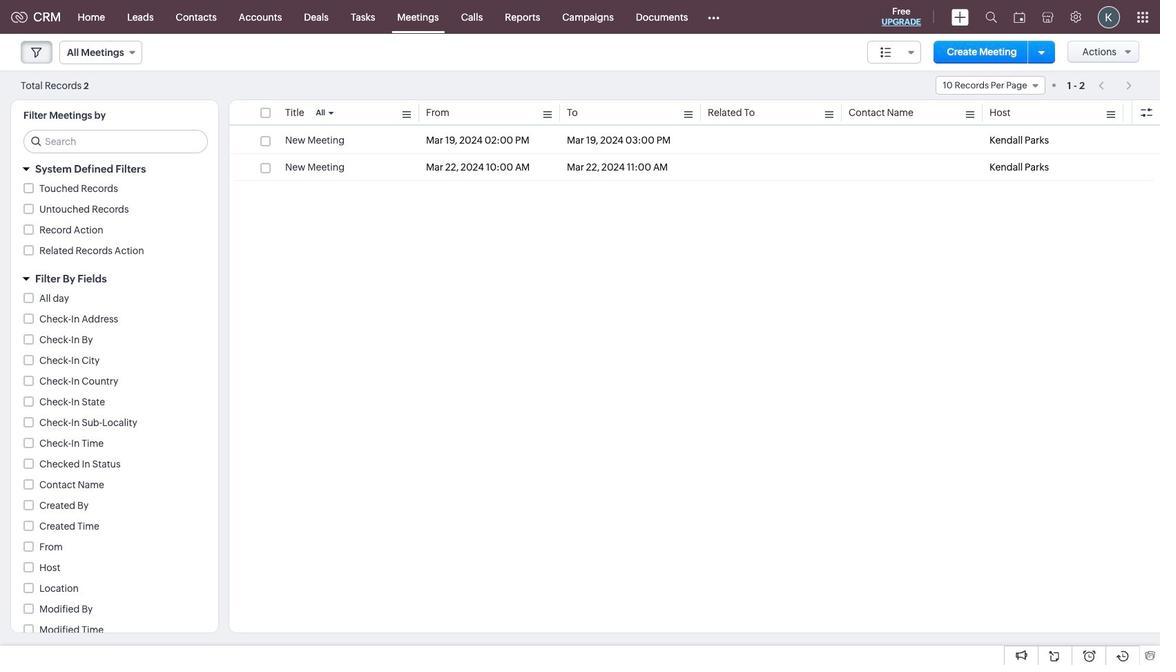 Task type: vqa. For each thing, say whether or not it's contained in the screenshot.
Create Menu element
yes



Task type: describe. For each thing, give the bounding box(es) containing it.
logo image
[[11, 11, 28, 22]]

search image
[[986, 11, 998, 23]]

calendar image
[[1014, 11, 1026, 22]]

none field size
[[868, 41, 922, 64]]

create menu element
[[944, 0, 978, 34]]

Other Modules field
[[700, 6, 729, 28]]



Task type: locate. For each thing, give the bounding box(es) containing it.
profile element
[[1090, 0, 1129, 34]]

create menu image
[[952, 9, 969, 25]]

size image
[[881, 46, 892, 59]]

Search text field
[[24, 131, 207, 153]]

search element
[[978, 0, 1006, 34]]

None field
[[59, 41, 142, 64], [868, 41, 922, 64], [936, 76, 1046, 95], [59, 41, 142, 64], [936, 76, 1046, 95]]

profile image
[[1099, 6, 1121, 28]]

navigation
[[1093, 75, 1140, 95]]

row group
[[229, 127, 1161, 181]]



